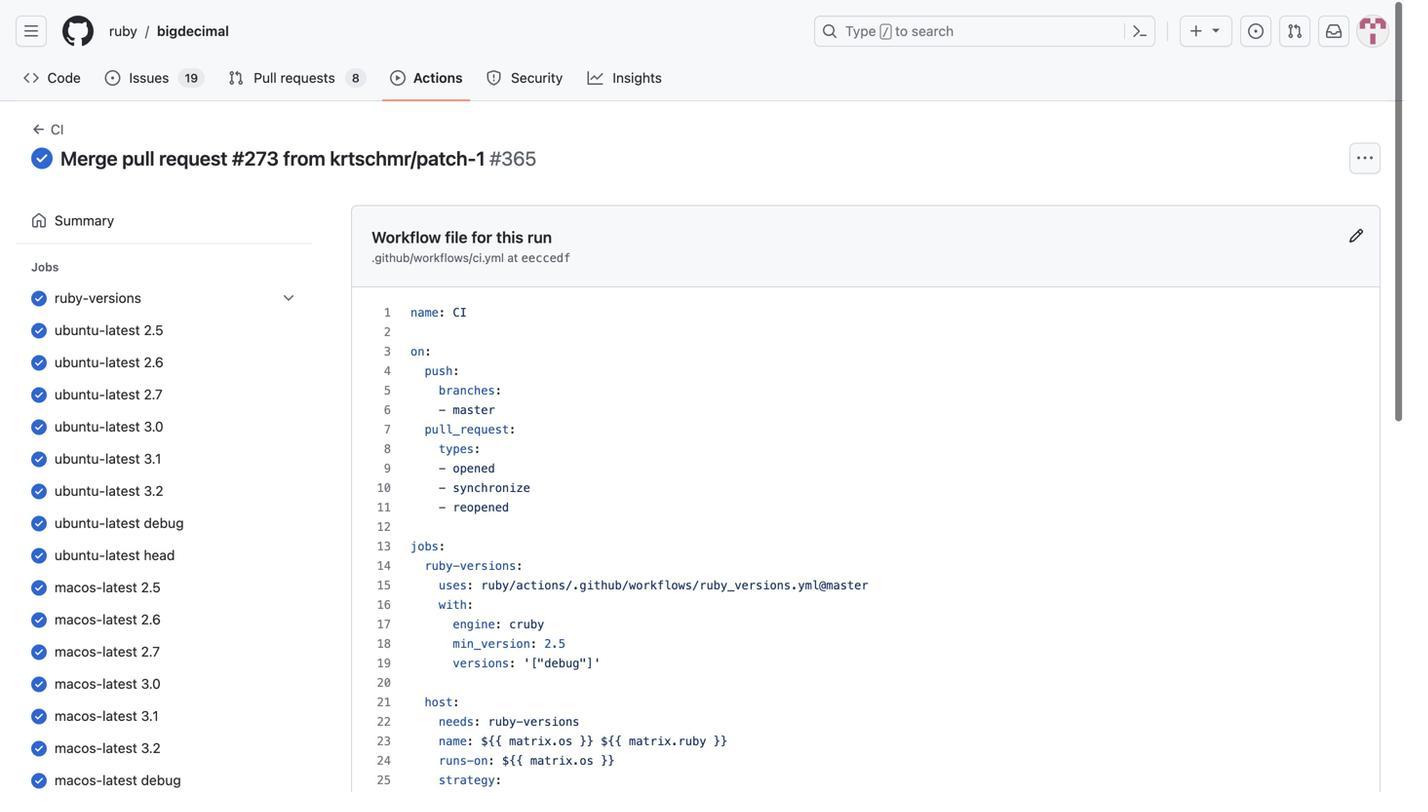 Task type: describe. For each thing, give the bounding box(es) containing it.
file
[[445, 228, 468, 246]]

ubuntu-latest 3.1 link
[[23, 444, 304, 476]]

jobs
[[411, 540, 439, 554]]

1 ' from the left
[[523, 657, 530, 671]]

: for engine : cruby
[[495, 618, 502, 632]]

types
[[439, 442, 474, 456]]

latest for macos-latest debug
[[102, 773, 137, 789]]

merge
[[60, 147, 118, 169]]

latest for macos-latest 2.5
[[102, 580, 137, 596]]

branches :
[[439, 384, 502, 398]]

from
[[283, 147, 325, 169]]

macos- for macos-latest 3.2
[[55, 741, 102, 757]]

synchronize
[[453, 482, 530, 495]]

run
[[528, 228, 552, 246]]

: for push :
[[453, 364, 460, 378]]

- reopened
[[411, 501, 509, 515]]

ubuntu-latest debug link
[[23, 508, 304, 540]]

- master
[[411, 403, 495, 417]]

merge pull request #273 from krtschmr/patch-1 #365
[[60, 147, 536, 169]]

2 horizontal spatial }}
[[714, 735, 728, 749]]

macos-latest 2.5 link
[[23, 573, 304, 605]]

0 horizontal spatial on
[[411, 345, 425, 359]]

versions : ' ["debug"] '
[[453, 657, 601, 671]]

jobs :
[[411, 540, 446, 554]]

engine
[[453, 618, 495, 632]]

ubuntu-latest 3.0
[[55, 419, 164, 435]]

debug for macos-latest debug
[[141, 773, 181, 789]]

: for host :
[[453, 696, 460, 710]]

: for pull_request :
[[509, 423, 516, 437]]

type / to search
[[846, 23, 954, 39]]

eeccedf link
[[521, 251, 571, 265]]

ubuntu- for ubuntu-latest 2.5
[[55, 323, 105, 339]]

ruby-versions button
[[23, 283, 304, 315]]

macos-latest 2.7
[[55, 644, 160, 660]]

versions inside dropdown button
[[89, 290, 141, 306]]

command palette image
[[1132, 23, 1148, 39]]

latest for ubuntu-latest 3.0
[[105, 419, 140, 435]]

3.1 for ubuntu-latest 3.1
[[144, 451, 161, 467]]

uses : ruby/actions/.github/workflows/ruby_versions.yml@master
[[439, 579, 869, 593]]

ubuntu-latest 3.2
[[55, 483, 163, 500]]

ubuntu-latest 2.6 link
[[23, 347, 304, 380]]

#273
[[232, 147, 279, 169]]

edit workflow file image
[[1349, 228, 1364, 244]]

3.0 for ubuntu-latest 3.0
[[144, 419, 164, 435]]

ubuntu-latest 3.2 link
[[23, 476, 304, 508]]

#365
[[490, 147, 536, 169]]

shield image
[[486, 70, 502, 86]]

type
[[846, 23, 876, 39]]

latest for ubuntu-latest 2.5
[[105, 323, 140, 339]]

2.6 for ubuntu-latest 2.6
[[144, 355, 164, 371]]

: for with :
[[467, 599, 474, 612]]

2.7 for macos-latest 2.7
[[141, 644, 160, 660]]

ubuntu-latest head link
[[23, 540, 304, 573]]

actions
[[413, 70, 463, 86]]

min_version
[[453, 638, 530, 651]]

macos- for macos-latest 3.1
[[55, 709, 102, 725]]

ubuntu-latest 2.7
[[55, 387, 163, 403]]

2 ' from the left
[[594, 657, 601, 671]]

pull
[[122, 147, 155, 169]]

- for synchronize
[[439, 482, 446, 495]]

1
[[476, 147, 485, 169]]

macos- for macos-latest 2.7
[[55, 644, 102, 660]]

["debug"]
[[530, 657, 594, 671]]

list containing ruby / bigdecimal
[[101, 16, 803, 47]]

eeccedf
[[521, 251, 571, 265]]

issues
[[129, 70, 169, 86]]

: for versions : ' ["debug"] '
[[509, 657, 516, 671]]

needs : ruby-versions
[[439, 716, 580, 729]]

master
[[453, 403, 495, 417]]

latest for macos-latest 3.0
[[102, 677, 137, 693]]

arrow left image
[[31, 122, 47, 137]]

- for opened
[[439, 462, 446, 476]]

: for min_version : 2.5
[[530, 638, 537, 651]]

debug for ubuntu-latest debug
[[144, 516, 184, 532]]

: for jobs :
[[439, 540, 446, 554]]

summary
[[55, 212, 114, 228]]

code image
[[23, 70, 39, 86]]

8
[[352, 71, 360, 85]]

homepage image
[[62, 16, 94, 47]]

plus image
[[1189, 23, 1204, 39]]

macos-latest 3.0 link
[[23, 669, 304, 701]]

code
[[47, 70, 81, 86]]

for
[[472, 228, 492, 246]]

2 vertical spatial ruby-
[[488, 716, 523, 729]]

: for name : ci
[[439, 306, 446, 320]]

needs
[[439, 716, 474, 729]]

on :
[[411, 345, 432, 359]]

show workflow options image
[[1357, 150, 1373, 166]]

ruby- for ruby-versions :
[[425, 560, 460, 573]]

macos- for macos-latest 2.5
[[55, 580, 102, 596]]

versions down min_version
[[453, 657, 509, 671]]

jobs
[[31, 260, 59, 274]]

latest for macos-latest 3.2
[[102, 741, 137, 757]]

ubuntu-latest 2.7 link
[[23, 380, 304, 412]]

reopened
[[453, 501, 509, 515]]

matrix.ruby
[[629, 735, 706, 749]]

to
[[895, 23, 908, 39]]

2.5 for macos-latest 2.5
[[141, 580, 161, 596]]

host
[[425, 696, 453, 710]]

1 horizontal spatial ci
[[453, 306, 467, 320]]

: for needs : ruby-versions
[[474, 716, 481, 729]]

git pull request image for issue opened image
[[228, 70, 244, 86]]

ruby / bigdecimal
[[109, 23, 229, 39]]

ubuntu- for ubuntu-latest 3.2
[[55, 483, 105, 500]]

runs-on : ${{ matrix.os }}
[[439, 755, 615, 768]]

requests
[[280, 70, 335, 86]]

macos-latest 2.5
[[55, 580, 161, 596]]

latest for ubuntu-latest 3.1
[[105, 451, 140, 467]]

/ for type
[[882, 25, 889, 39]]

with :
[[439, 599, 474, 612]]

insights
[[613, 70, 662, 86]]

latest for ubuntu-latest head
[[105, 548, 140, 564]]

macos-latest 3.1 link
[[23, 701, 304, 734]]

macos-latest 3.2
[[55, 741, 161, 757]]

security
[[511, 70, 563, 86]]

ubuntu-latest 3.0 link
[[23, 412, 304, 444]]

: for uses : ruby/actions/.github/workflows/ruby_versions.yml@master
[[467, 579, 474, 593]]

ruby- for ruby-versions
[[55, 290, 89, 306]]

head
[[144, 548, 175, 564]]

bigdecimal link
[[149, 16, 237, 47]]

ubuntu- for ubuntu-latest debug
[[55, 516, 105, 532]]

types :
[[439, 442, 481, 456]]

ubuntu- for ubuntu-latest 3.1
[[55, 451, 105, 467]]



Task type: locate. For each thing, give the bounding box(es) containing it.
2.5 up ["debug"]
[[544, 638, 566, 651]]

latest for macos-latest 2.6
[[102, 612, 137, 628]]

versions up name : ${{ matrix.os }} ${{ matrix.ruby }}
[[523, 716, 580, 729]]

ubuntu- down ruby-versions
[[55, 323, 105, 339]]

ruby link
[[101, 16, 145, 47]]

macos- up macos-latest 3.0
[[55, 644, 102, 660]]

latest down the macos-latest 2.6
[[102, 644, 137, 660]]

3.2 up the macos-latest debug link
[[141, 741, 161, 757]]

0 vertical spatial 2.6
[[144, 355, 164, 371]]

3.1 down macos-latest 3.0 link
[[141, 709, 159, 725]]

macos- up macos-latest 3.2
[[55, 709, 102, 725]]

ubuntu- for ubuntu-latest 3.0
[[55, 419, 105, 435]]

name : ci
[[411, 306, 467, 320]]

6 ubuntu- from the top
[[55, 483, 105, 500]]

1 vertical spatial git pull request image
[[228, 70, 244, 86]]

4 macos- from the top
[[55, 677, 102, 693]]

0 vertical spatial ruby-
[[55, 290, 89, 306]]

0 vertical spatial 3.1
[[144, 451, 161, 467]]

2.7 down the "ubuntu-latest 2.6" link
[[144, 387, 163, 403]]

ubuntu- down ubuntu-latest 3.2
[[55, 516, 105, 532]]

summary link
[[23, 205, 304, 236]]

: for branches :
[[495, 384, 502, 398]]

2.6 down ubuntu-latest 2.5 link
[[144, 355, 164, 371]]

matrix.os down name : ${{ matrix.os }} ${{ matrix.ruby }}
[[530, 755, 594, 768]]

latest for ubuntu-latest 3.2
[[105, 483, 140, 500]]

branches
[[439, 384, 495, 398]]

}} right matrix.ruby
[[714, 735, 728, 749]]

name up on : at the left of page
[[411, 306, 439, 320]]

0 horizontal spatial git pull request image
[[228, 70, 244, 86]]

with
[[439, 599, 467, 612]]

1 vertical spatial 2.7
[[141, 644, 160, 660]]

ruby/actions/.github/workflows/ruby_versions.yml@master
[[481, 579, 869, 593]]

1 horizontal spatial }}
[[601, 755, 615, 768]]

0 vertical spatial matrix.os
[[509, 735, 573, 749]]

macos- up macos-latest 2.7
[[55, 612, 102, 628]]

push
[[425, 364, 453, 378]]

notifications image
[[1326, 23, 1342, 39]]

latest down macos-latest 2.5
[[102, 612, 137, 628]]

uses
[[439, 579, 467, 593]]

${{
[[481, 735, 502, 749], [601, 735, 622, 749], [502, 755, 523, 768]]

ruby-versions
[[55, 290, 141, 306]]

ubuntu-latest head
[[55, 548, 175, 564]]

0 vertical spatial debug
[[144, 516, 184, 532]]

macos- up macos-latest 3.1
[[55, 677, 102, 693]]

- for reopened
[[439, 501, 446, 515]]

macos-latest 3.0
[[55, 677, 161, 693]]

3.1 for macos-latest 3.1
[[141, 709, 159, 725]]

}}
[[580, 735, 594, 749], [714, 735, 728, 749], [601, 755, 615, 768]]

latest down macos-latest 3.0
[[102, 709, 137, 725]]

macos-latest 2.6
[[55, 612, 161, 628]]

1 vertical spatial on
[[474, 755, 488, 768]]

on up push
[[411, 345, 425, 359]]

git pull request image for issue opened icon
[[1287, 23, 1303, 39]]

code link
[[16, 63, 89, 93]]

on up 'strategy :'
[[474, 755, 488, 768]]

1 horizontal spatial ruby-
[[425, 560, 460, 573]]

latest
[[105, 323, 140, 339], [105, 355, 140, 371], [105, 387, 140, 403], [105, 419, 140, 435], [105, 451, 140, 467], [105, 483, 140, 500], [105, 516, 140, 532], [105, 548, 140, 564], [102, 580, 137, 596], [102, 612, 137, 628], [102, 644, 137, 660], [102, 677, 137, 693], [102, 709, 137, 725], [102, 741, 137, 757], [102, 773, 137, 789]]

ubuntu- for ubuntu-latest 2.6
[[55, 355, 105, 371]]

2.5
[[144, 323, 163, 339], [141, 580, 161, 596], [544, 638, 566, 651]]

macos- down macos-latest 3.1
[[55, 741, 102, 757]]

: for on :
[[425, 345, 432, 359]]

ruby-
[[55, 290, 89, 306], [425, 560, 460, 573], [488, 716, 523, 729]]

- synchronize
[[411, 482, 530, 495]]

git pull request image
[[1287, 23, 1303, 39], [228, 70, 244, 86]]

min_version : 2.5
[[453, 638, 566, 651]]

ruby-versions :
[[425, 560, 523, 573]]

name : ${{ matrix.os }} ${{ matrix.ruby }}
[[439, 735, 728, 749]]

this
[[496, 228, 524, 246]]

2.7 for ubuntu-latest 2.7
[[144, 387, 163, 403]]

1 vertical spatial 2.5
[[141, 580, 161, 596]]

1 vertical spatial ci
[[453, 306, 467, 320]]

3 ubuntu- from the top
[[55, 387, 105, 403]]

- down branches
[[439, 403, 446, 417]]

macos- down macos-latest 3.2
[[55, 773, 102, 789]]

5 ubuntu- from the top
[[55, 451, 105, 467]]

versions up the uses at the bottom left of the page
[[460, 560, 516, 573]]

opened
[[453, 462, 495, 476]]

macos-latest 2.6 link
[[23, 605, 304, 637]]

play image
[[390, 70, 405, 86]]

push :
[[425, 364, 460, 378]]

graph image
[[588, 70, 603, 86]]

ruby- down jobs
[[55, 290, 89, 306]]

2.5 down ruby-versions dropdown button
[[144, 323, 163, 339]]

latest for ubuntu-latest 2.6
[[105, 355, 140, 371]]

pull
[[254, 70, 277, 86]]

3.1
[[144, 451, 161, 467], [141, 709, 159, 725]]

}} up runs-on : ${{ matrix.os }} at the bottom left
[[580, 735, 594, 749]]

latest up 'ubuntu-latest debug'
[[105, 483, 140, 500]]

0 vertical spatial 3.0
[[144, 419, 164, 435]]

latest down ubuntu-latest 2.6
[[105, 387, 140, 403]]

1 vertical spatial debug
[[141, 773, 181, 789]]

strategy :
[[439, 774, 502, 788]]

1 horizontal spatial on
[[474, 755, 488, 768]]

latest for macos-latest 3.1
[[102, 709, 137, 725]]

2 - from the top
[[439, 462, 446, 476]]

/ for ruby
[[145, 23, 149, 39]]

name for name : ci
[[411, 306, 439, 320]]

macos- up the macos-latest 2.6
[[55, 580, 102, 596]]

matrix.os
[[509, 735, 573, 749], [530, 755, 594, 768]]

search
[[912, 23, 954, 39]]

4 - from the top
[[439, 501, 446, 515]]

latest up macos-latest debug
[[102, 741, 137, 757]]

: for name : ${{ matrix.os }} ${{ matrix.ruby }}
[[467, 735, 474, 749]]

ubuntu- for ubuntu-latest head
[[55, 548, 105, 564]]

2.5 down head
[[141, 580, 161, 596]]

/ right ruby at the left top of the page
[[145, 23, 149, 39]]

ci link
[[23, 117, 72, 142]]

triangle down image
[[1208, 22, 1224, 38]]

1 vertical spatial ruby-
[[425, 560, 460, 573]]

1 ubuntu- from the top
[[55, 323, 105, 339]]

/ left to
[[882, 25, 889, 39]]

3.0 for macos-latest 3.0
[[141, 677, 161, 693]]

issue opened image
[[105, 70, 120, 86]]

ruby- up the uses at the bottom left of the page
[[425, 560, 460, 573]]

3.0 down ubuntu-latest 2.7 link
[[144, 419, 164, 435]]

jobs list
[[23, 283, 304, 793]]

7 macos- from the top
[[55, 773, 102, 789]]

workflow
[[372, 228, 441, 246]]

- down - opened
[[439, 482, 446, 495]]

1 - from the top
[[439, 403, 446, 417]]

ubuntu- up ubuntu-latest 3.0
[[55, 387, 105, 403]]

- down types
[[439, 462, 446, 476]]

latest for ubuntu-latest 2.7
[[105, 387, 140, 403]]

3.2 down ubuntu-latest 3.1 link
[[144, 483, 163, 500]]

ubuntu- down ubuntu-latest 3.1
[[55, 483, 105, 500]]

3 - from the top
[[439, 482, 446, 495]]

1 horizontal spatial '
[[594, 657, 601, 671]]

ubuntu-latest 3.1
[[55, 451, 161, 467]]

2.6 for macos-latest 2.6
[[141, 612, 161, 628]]

pull requests
[[254, 70, 335, 86]]

engine : cruby
[[453, 618, 544, 632]]

0 horizontal spatial }}
[[580, 735, 594, 749]]

0 vertical spatial 3.2
[[144, 483, 163, 500]]

ubuntu- up ubuntu-latest 2.7
[[55, 355, 105, 371]]

1 vertical spatial matrix.os
[[530, 755, 594, 768]]

security link
[[478, 63, 572, 93]]

0 vertical spatial name
[[411, 306, 439, 320]]

debug down ubuntu-latest 3.2 link
[[144, 516, 184, 532]]

git pull request image left pull on the top left of page
[[228, 70, 244, 86]]

- down - synchronize
[[439, 501, 446, 515]]

2.5 for ubuntu-latest 2.5
[[144, 323, 163, 339]]

latest down ubuntu-latest head
[[102, 580, 137, 596]]

0 vertical spatial 2.7
[[144, 387, 163, 403]]

latest down macos-latest 2.7
[[102, 677, 137, 693]]

0 vertical spatial git pull request image
[[1287, 23, 1303, 39]]

ci inside the ci link
[[51, 121, 64, 138]]

ruby
[[109, 23, 137, 39]]

2 horizontal spatial ruby-
[[488, 716, 523, 729]]

request
[[159, 147, 228, 169]]

macos-latest debug
[[55, 773, 181, 789]]

latest down 'ubuntu-latest debug'
[[105, 548, 140, 564]]

.github/workflows/ci.yml
[[372, 251, 504, 265]]

/
[[145, 23, 149, 39], [882, 25, 889, 39]]

ubuntu- up ubuntu-latest 3.1
[[55, 419, 105, 435]]

0 vertical spatial ci
[[51, 121, 64, 138]]

runs-
[[439, 755, 474, 768]]

ubuntu-latest 2.6
[[55, 355, 164, 371]]

ubuntu-latest debug
[[55, 516, 184, 532]]

cruby
[[509, 618, 544, 632]]

/ inside ruby / bigdecimal
[[145, 23, 149, 39]]

0 horizontal spatial '
[[523, 657, 530, 671]]

latest down macos-latest 3.2
[[102, 773, 137, 789]]

latest down ubuntu-latest 2.5
[[105, 355, 140, 371]]

completed successfully image
[[31, 147, 53, 169]]

ubuntu- up macos-latest 2.5
[[55, 548, 105, 564]]

2 macos- from the top
[[55, 612, 102, 628]]

1 vertical spatial 3.0
[[141, 677, 161, 693]]

pull_request :
[[425, 423, 516, 437]]

3.0 down macos-latest 2.7 link
[[141, 677, 161, 693]]

macos- for macos-latest 3.0
[[55, 677, 102, 693]]

ubuntu- for ubuntu-latest 2.7
[[55, 387, 105, 403]]

6 macos- from the top
[[55, 741, 102, 757]]

0 vertical spatial 2.5
[[144, 323, 163, 339]]

' up name : ${{ matrix.os }} ${{ matrix.ruby }}
[[594, 657, 601, 671]]

workflow file for this run .github/workflows/ci.yml at eeccedf
[[372, 228, 571, 265]]

1 horizontal spatial git pull request image
[[1287, 23, 1303, 39]]

strategy
[[439, 774, 495, 788]]

issue opened image
[[1248, 23, 1264, 39]]

ci down .github/workflows/ci.yml link
[[453, 306, 467, 320]]

latest down ubuntu-latest 2.7
[[105, 419, 140, 435]]

1 vertical spatial name
[[439, 735, 467, 749]]

name up runs-
[[439, 735, 467, 749]]

0 vertical spatial on
[[411, 345, 425, 359]]

3 macos- from the top
[[55, 644, 102, 660]]

latest up ubuntu-latest 2.6
[[105, 323, 140, 339]]

ubuntu-
[[55, 323, 105, 339], [55, 355, 105, 371], [55, 387, 105, 403], [55, 419, 105, 435], [55, 451, 105, 467], [55, 483, 105, 500], [55, 516, 105, 532], [55, 548, 105, 564]]

versions up ubuntu-latest 2.5
[[89, 290, 141, 306]]

1 macos- from the top
[[55, 580, 102, 596]]

1 horizontal spatial /
[[882, 25, 889, 39]]

name for name : ${{ matrix.os }} ${{ matrix.ruby }}
[[439, 735, 467, 749]]

macos-latest 2.7 link
[[23, 637, 304, 669]]

latest up ubuntu-latest head
[[105, 516, 140, 532]]

actions link
[[382, 63, 471, 93]]

ubuntu- up ubuntu-latest 3.2
[[55, 451, 105, 467]]

ubuntu-latest 2.5 link
[[23, 315, 304, 347]]

debug down macos-latest 3.2 link
[[141, 773, 181, 789]]

2.7 down macos-latest 2.6 link
[[141, 644, 160, 660]]

bigdecimal
[[157, 23, 229, 39]]

3.2 for macos-latest 3.2
[[141, 741, 161, 757]]

- for master
[[439, 403, 446, 417]]

0 horizontal spatial ruby-
[[55, 290, 89, 306]]

' down min_version : 2.5
[[523, 657, 530, 671]]

: for types :
[[474, 442, 481, 456]]

2.7
[[144, 387, 163, 403], [141, 644, 160, 660]]

:
[[439, 306, 446, 320], [425, 345, 432, 359], [453, 364, 460, 378], [495, 384, 502, 398], [509, 423, 516, 437], [474, 442, 481, 456], [439, 540, 446, 554], [516, 560, 523, 573], [467, 579, 474, 593], [467, 599, 474, 612], [495, 618, 502, 632], [530, 638, 537, 651], [509, 657, 516, 671], [453, 696, 460, 710], [474, 716, 481, 729], [467, 735, 474, 749], [488, 755, 495, 768], [495, 774, 502, 788]]

4 ubuntu- from the top
[[55, 419, 105, 435]]

2.5 for min_version : 2.5
[[544, 638, 566, 651]]

}} down name : ${{ matrix.os }} ${{ matrix.ruby }}
[[601, 755, 615, 768]]

3.2 for ubuntu-latest 3.2
[[144, 483, 163, 500]]

latest down ubuntu-latest 3.0
[[105, 451, 140, 467]]

0 horizontal spatial /
[[145, 23, 149, 39]]

ruby- up runs-on : ${{ matrix.os }} at the bottom left
[[488, 716, 523, 729]]

: for strategy :
[[495, 774, 502, 788]]

2 vertical spatial 2.5
[[544, 638, 566, 651]]

ruby- inside dropdown button
[[55, 290, 89, 306]]

.github/workflows/ci.yml link
[[372, 251, 507, 265]]

ci right "arrow left" image
[[51, 121, 64, 138]]

3.2
[[144, 483, 163, 500], [141, 741, 161, 757]]

- opened
[[411, 462, 495, 476]]

list
[[101, 16, 803, 47]]

at
[[507, 251, 518, 265]]

latest for macos-latest 2.7
[[102, 644, 137, 660]]

matrix.os up runs-on : ${{ matrix.os }} at the bottom left
[[509, 735, 573, 749]]

3.1 down ubuntu-latest 3.0 link
[[144, 451, 161, 467]]

0 horizontal spatial ci
[[51, 121, 64, 138]]

git pull request image right issue opened icon
[[1287, 23, 1303, 39]]

2 ubuntu- from the top
[[55, 355, 105, 371]]

1 vertical spatial 3.1
[[141, 709, 159, 725]]

1 vertical spatial 3.2
[[141, 741, 161, 757]]

8 ubuntu- from the top
[[55, 548, 105, 564]]

/ inside type / to search
[[882, 25, 889, 39]]

2.6 down 'macos-latest 2.5' link
[[141, 612, 161, 628]]

insights link
[[580, 63, 671, 93]]

'
[[523, 657, 530, 671], [594, 657, 601, 671]]

macos- for macos-latest 2.6
[[55, 612, 102, 628]]

1 vertical spatial 2.6
[[141, 612, 161, 628]]

macos- for macos-latest debug
[[55, 773, 102, 789]]

ubuntu-latest 2.5
[[55, 323, 163, 339]]

latest for ubuntu-latest debug
[[105, 516, 140, 532]]

7 ubuntu- from the top
[[55, 516, 105, 532]]

host :
[[425, 696, 460, 710]]

5 macos- from the top
[[55, 709, 102, 725]]



Task type: vqa. For each thing, say whether or not it's contained in the screenshot.
Footer
no



